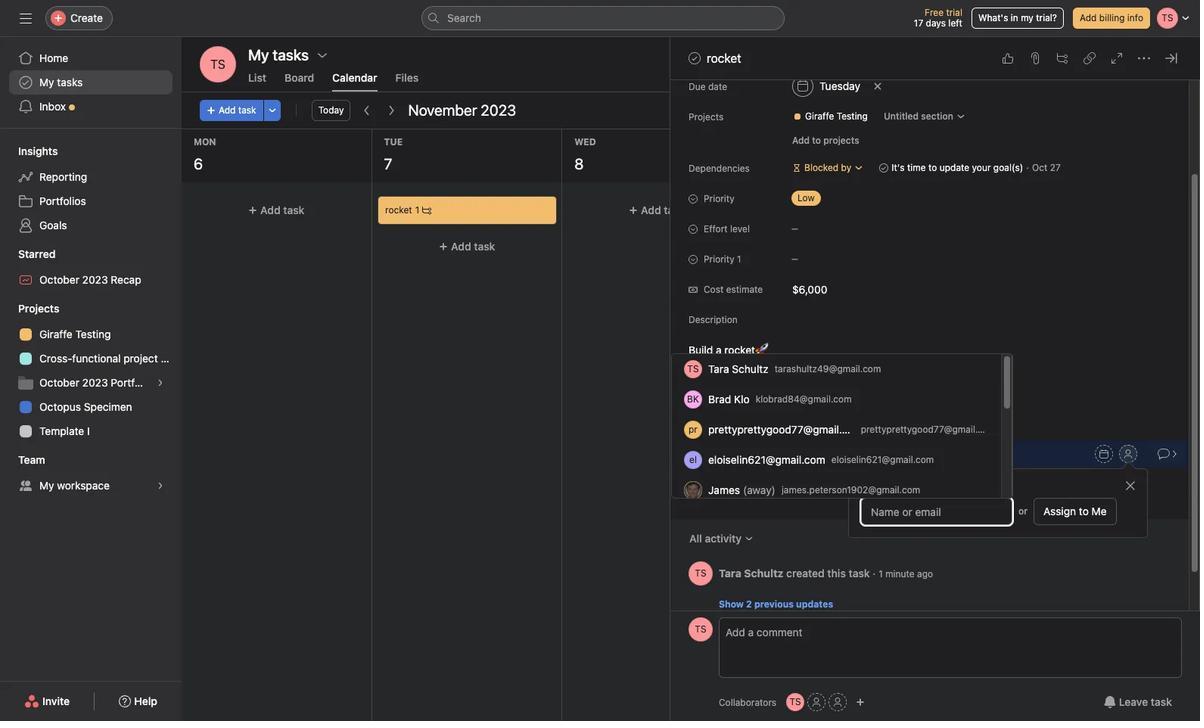 Task type: describe. For each thing, give the bounding box(es) containing it.
mon 6
[[194, 136, 216, 173]]

tue
[[384, 136, 403, 148]]

1 horizontal spatial giraffe testing link
[[787, 109, 874, 124]]

october 2023 portfolio link
[[9, 371, 173, 395]]

search button
[[422, 6, 785, 30]]

oct
[[1032, 162, 1048, 173]]

attachments: add a file to this task, rocket image
[[1029, 52, 1042, 64]]

next week image
[[386, 104, 398, 117]]

teams element
[[0, 447, 182, 501]]

giraffe testing inside projects element
[[39, 328, 111, 341]]

template i link
[[9, 419, 173, 444]]

insights button
[[0, 144, 58, 159]]

add to projects
[[792, 135, 860, 146]]

priority for priority 1
[[704, 254, 735, 265]]

section
[[921, 111, 954, 122]]

trial?
[[1036, 12, 1057, 23]]

completed image
[[686, 49, 704, 67]]

build a rocket🚀
[[689, 344, 769, 357]]

task inside leave task button
[[1151, 696, 1172, 708]]

copy task link image
[[1084, 52, 1096, 64]]

see details, october 2023 portfolio image
[[156, 378, 165, 388]]

leave task button
[[1094, 689, 1182, 716]]

starred button
[[0, 247, 56, 262]]

portfolio
[[111, 376, 152, 389]]

close image
[[1125, 480, 1137, 492]]

level
[[730, 223, 750, 235]]

Name or email text field
[[861, 498, 1013, 525]]

2023 for october 2023 portfolio
[[82, 376, 108, 389]]

1 vertical spatial 1
[[737, 254, 741, 265]]

add subtask
[[708, 478, 761, 490]]

what's in my trial?
[[979, 12, 1057, 23]]

inbox link
[[9, 95, 173, 119]]

show 2 previous updates button
[[671, 592, 1189, 612]]

starred
[[18, 248, 56, 260]]

invite button
[[14, 688, 80, 715]]

cost
[[704, 284, 724, 295]]

search list box
[[422, 6, 785, 30]]

wed
[[575, 136, 596, 148]]

giraffe testing inside rocket dialog
[[805, 111, 868, 122]]

1 inside tara schultz created this task · 1 minute ago
[[879, 568, 883, 579]]

leave
[[1119, 696, 1148, 708]]

testing inside rocket dialog
[[837, 111, 868, 122]]

0 vertical spatial 1
[[415, 204, 419, 216]]

oct 27
[[1032, 162, 1061, 173]]

my for my workspace
[[39, 479, 54, 492]]

free trial 17 days left
[[914, 7, 963, 29]]

cross-
[[39, 352, 72, 365]]

— for priority 1
[[792, 254, 798, 263]]

close details image
[[1166, 52, 1178, 64]]

2 completed checkbox from the top
[[686, 445, 704, 463]]

schultz
[[744, 567, 784, 579]]

it's
[[892, 162, 905, 173]]

days
[[926, 17, 946, 29]]

team button
[[0, 453, 45, 468]]

projects inside dropdown button
[[18, 302, 59, 315]]

assign to me
[[1044, 505, 1107, 518]]

your
[[972, 162, 991, 173]]

effort
[[704, 223, 728, 235]]

cross-functional project plan
[[39, 352, 182, 365]]

list
[[248, 71, 266, 84]]

in
[[1011, 12, 1019, 23]]

today button
[[312, 100, 351, 121]]

my workspace link
[[9, 474, 173, 498]]

12
[[1173, 155, 1188, 173]]

add to projects button
[[786, 130, 866, 151]]

assign
[[1044, 505, 1076, 518]]

to for assign
[[1079, 505, 1089, 518]]

home link
[[9, 46, 173, 70]]

goals link
[[9, 213, 173, 238]]

tara
[[719, 567, 742, 579]]

calendar link
[[332, 71, 377, 92]]

sun 12
[[1173, 136, 1193, 173]]

update
[[940, 162, 970, 173]]

1 vertical spatial giraffe testing link
[[9, 322, 173, 347]]

giraffe inside projects element
[[39, 328, 72, 341]]

activity
[[705, 532, 742, 545]]

portfolios
[[39, 195, 86, 207]]

what's
[[979, 12, 1009, 23]]

reporting link
[[9, 165, 173, 189]]

my tasks
[[39, 76, 83, 89]]

cross-functional project plan link
[[9, 347, 182, 371]]

2023 for october 2023 recap
[[82, 273, 108, 286]]

insights
[[18, 145, 58, 157]]

collaborators
[[719, 697, 777, 708]]

projects inside rocket dialog
[[689, 111, 724, 123]]

or
[[1019, 506, 1028, 517]]

left
[[949, 17, 963, 29]]

plan
[[161, 352, 182, 365]]

date
[[708, 81, 727, 92]]

october for october 2023 portfolio
[[39, 376, 79, 389]]

updates
[[796, 599, 834, 610]]

list link
[[248, 71, 266, 92]]

0 horizontal spatial rocket
[[385, 204, 412, 216]]

calendar
[[332, 71, 377, 84]]

add or remove collaborators image
[[856, 698, 865, 707]]

full screen image
[[1111, 52, 1123, 64]]

leftcount image
[[422, 206, 431, 215]]

rocket🚀
[[725, 344, 769, 357]]

by
[[841, 162, 852, 173]]

— button
[[786, 218, 877, 239]]

files link
[[396, 71, 419, 92]]

all activity button
[[680, 525, 764, 553]]

recap
[[111, 273, 141, 286]]

free
[[925, 7, 944, 18]]

help
[[134, 695, 157, 708]]

rocket dialog
[[671, 0, 1200, 721]]

giraffe inside rocket dialog
[[805, 111, 834, 122]]

a
[[716, 344, 722, 357]]

— for effort level
[[792, 224, 798, 233]]

0 likes. click to like this task image
[[1002, 52, 1014, 64]]

workspace
[[57, 479, 110, 492]]

october 2023 recap
[[39, 273, 141, 286]]

tara schultz created this task · 1 minute ago
[[719, 567, 933, 579]]

tuesday button
[[786, 73, 867, 100]]

more actions image
[[268, 106, 277, 115]]

1 completed checkbox from the top
[[686, 49, 704, 67]]



Task type: vqa. For each thing, say whether or not it's contained in the screenshot.
Task name text field in the 'Eat Snacks' Cell
no



Task type: locate. For each thing, give the bounding box(es) containing it.
·
[[873, 567, 876, 579]]

1 horizontal spatial testing
[[837, 111, 868, 122]]

7
[[384, 155, 392, 173]]

untitled section button
[[877, 106, 973, 127]]

see details, my workspace image
[[156, 481, 165, 490]]

projects down "due date"
[[689, 111, 724, 123]]

home
[[39, 51, 68, 64]]

add subtask image
[[1057, 52, 1069, 64]]

Completed checkbox
[[686, 49, 704, 67], [686, 445, 704, 463]]

my workspace
[[39, 479, 110, 492]]

low button
[[786, 188, 877, 209]]

subtask
[[727, 478, 761, 490]]

untitled
[[884, 111, 919, 122]]

previous
[[755, 599, 794, 610]]

10
[[956, 155, 971, 173]]

clear due date image
[[873, 82, 883, 91]]

giraffe testing link
[[787, 109, 874, 124], [9, 322, 173, 347]]

leave task
[[1119, 696, 1172, 708]]

global element
[[0, 37, 182, 128]]

0 vertical spatial completed checkbox
[[686, 49, 704, 67]]

2023 inside 'link'
[[82, 376, 108, 389]]

2 vertical spatial 2023
[[82, 376, 108, 389]]

my tasks
[[248, 46, 309, 64]]

1 down level
[[737, 254, 741, 265]]

tasks
[[57, 76, 83, 89]]

october inside starred element
[[39, 273, 79, 286]]

1 vertical spatial —
[[792, 254, 798, 263]]

rocket inside dialog
[[707, 51, 742, 65]]

i
[[87, 425, 90, 437]]

my
[[1021, 12, 1034, 23]]

search
[[447, 11, 481, 24]]

completed image
[[686, 445, 704, 463]]

2 october from the top
[[39, 376, 79, 389]]

to right 'time'
[[929, 162, 937, 173]]

what's in my trial? button
[[972, 8, 1064, 29]]

0 vertical spatial projects
[[689, 111, 724, 123]]

2
[[746, 599, 752, 610]]

2 horizontal spatial 1
[[879, 568, 883, 579]]

— down — dropdown button
[[792, 254, 798, 263]]

1 my from the top
[[39, 76, 54, 89]]

invite
[[42, 695, 70, 708]]

1 vertical spatial giraffe testing
[[39, 328, 111, 341]]

1 vertical spatial priority
[[704, 254, 735, 265]]

0 horizontal spatial testing
[[75, 328, 111, 341]]

1 vertical spatial rocket
[[385, 204, 412, 216]]

2 horizontal spatial to
[[1079, 505, 1089, 518]]

1 vertical spatial october
[[39, 376, 79, 389]]

to left me on the right bottom of the page
[[1079, 505, 1089, 518]]

projects element
[[0, 295, 182, 447]]

info
[[1128, 12, 1144, 23]]

0 horizontal spatial to
[[812, 135, 821, 146]]

testing inside projects element
[[75, 328, 111, 341]]

ts
[[211, 58, 225, 71], [695, 568, 707, 579], [695, 624, 707, 635], [790, 696, 801, 708]]

create button
[[45, 6, 113, 30]]

rocket up date
[[707, 51, 742, 65]]

1 right "·"
[[879, 568, 883, 579]]

17
[[914, 17, 924, 29]]

0 vertical spatial testing
[[837, 111, 868, 122]]

show options image
[[316, 49, 329, 61]]

priority down dependencies
[[704, 193, 735, 204]]

giraffe testing up cross-
[[39, 328, 111, 341]]

build
[[689, 344, 713, 357]]

assignee
[[861, 482, 901, 494]]

due
[[689, 81, 706, 92]]

1 horizontal spatial rocket
[[707, 51, 742, 65]]

previous week image
[[361, 104, 373, 117]]

board link
[[285, 71, 314, 92]]

0 horizontal spatial giraffe
[[39, 328, 72, 341]]

Cost estimate text field
[[786, 276, 967, 303]]

tue 7
[[384, 136, 403, 173]]

1 vertical spatial projects
[[18, 302, 59, 315]]

main content containing tuesday
[[671, 0, 1189, 658]]

estimate
[[726, 284, 763, 295]]

to for add
[[812, 135, 821, 146]]

my for my tasks
[[39, 76, 54, 89]]

task
[[238, 104, 256, 116], [283, 204, 305, 216], [664, 204, 685, 216], [474, 240, 495, 253], [849, 567, 870, 579], [1151, 696, 1172, 708]]

testing up projects
[[837, 111, 868, 122]]

1 horizontal spatial to
[[929, 162, 937, 173]]

0 vertical spatial october
[[39, 273, 79, 286]]

my inside the global element
[[39, 76, 54, 89]]

effort level
[[704, 223, 750, 235]]

projects
[[689, 111, 724, 123], [18, 302, 59, 315]]

0 vertical spatial 2023
[[481, 101, 516, 119]]

rocket left leftcount image
[[385, 204, 412, 216]]

cost estimate
[[704, 284, 763, 295]]

1 vertical spatial my
[[39, 479, 54, 492]]

0 vertical spatial priority
[[704, 193, 735, 204]]

1 vertical spatial 2023
[[82, 273, 108, 286]]

0 vertical spatial giraffe
[[805, 111, 834, 122]]

— down "low"
[[792, 224, 798, 233]]

— inside popup button
[[792, 254, 798, 263]]

october inside 'link'
[[39, 376, 79, 389]]

octopus
[[39, 400, 81, 413]]

to left projects
[[812, 135, 821, 146]]

all activity
[[690, 532, 742, 545]]

0 horizontal spatial giraffe testing link
[[9, 322, 173, 347]]

giraffe up add to projects
[[805, 111, 834, 122]]

reporting
[[39, 170, 87, 183]]

wed 8
[[575, 136, 596, 173]]

this
[[828, 567, 846, 579]]

october up 'octopus'
[[39, 376, 79, 389]]

— inside dropdown button
[[792, 224, 798, 233]]

1 horizontal spatial giraffe
[[805, 111, 834, 122]]

november
[[408, 101, 477, 119]]

ts inside main content
[[695, 568, 707, 579]]

goal(s)
[[994, 162, 1024, 173]]

testing up the functional at the left of the page
[[75, 328, 111, 341]]

projects button
[[0, 301, 59, 316]]

october 2023 recap link
[[9, 268, 173, 292]]

1 — from the top
[[792, 224, 798, 233]]

priority for priority
[[704, 193, 735, 204]]

october for october 2023 recap
[[39, 273, 79, 286]]

my inside "teams" element
[[39, 479, 54, 492]]

add billing info
[[1080, 12, 1144, 23]]

2023 for november 2023
[[481, 101, 516, 119]]

tara schultz link
[[719, 567, 784, 579]]

2 vertical spatial 1
[[879, 568, 883, 579]]

2023
[[481, 101, 516, 119], [82, 273, 108, 286], [82, 376, 108, 389]]

giraffe testing link up add to projects
[[787, 109, 874, 124]]

goals
[[39, 219, 67, 232]]

0 vertical spatial to
[[812, 135, 821, 146]]

dependencies
[[689, 163, 750, 174]]

giraffe testing link up the functional at the left of the page
[[9, 322, 173, 347]]

0 vertical spatial rocket
[[707, 51, 742, 65]]

1 horizontal spatial projects
[[689, 111, 724, 123]]

inbox
[[39, 100, 66, 113]]

hide sidebar image
[[20, 12, 32, 24]]

2 vertical spatial to
[[1079, 505, 1089, 518]]

all
[[690, 532, 702, 545]]

8
[[575, 155, 584, 173]]

completed checkbox down subtasks
[[686, 445, 704, 463]]

my down team
[[39, 479, 54, 492]]

ago
[[917, 568, 933, 579]]

my left tasks
[[39, 76, 54, 89]]

0 vertical spatial giraffe testing link
[[787, 109, 874, 124]]

— button
[[786, 248, 877, 269]]

projects
[[824, 135, 860, 146]]

completed checkbox up due
[[686, 49, 704, 67]]

starred element
[[0, 241, 182, 295]]

team
[[18, 453, 45, 466]]

me
[[1092, 505, 1107, 518]]

2023 down cross-functional project plan link
[[82, 376, 108, 389]]

october down starred
[[39, 273, 79, 286]]

2023 inside starred element
[[82, 273, 108, 286]]

1 vertical spatial completed checkbox
[[686, 445, 704, 463]]

insights element
[[0, 138, 182, 241]]

1 october from the top
[[39, 273, 79, 286]]

giraffe
[[805, 111, 834, 122], [39, 328, 72, 341]]

2 priority from the top
[[704, 254, 735, 265]]

1 horizontal spatial 1
[[737, 254, 741, 265]]

0 horizontal spatial 1
[[415, 204, 419, 216]]

1 horizontal spatial giraffe testing
[[805, 111, 868, 122]]

giraffe testing up projects
[[805, 111, 868, 122]]

more actions for this task image
[[1138, 52, 1151, 64]]

functional
[[72, 352, 121, 365]]

0 vertical spatial my
[[39, 76, 54, 89]]

giraffe testing
[[805, 111, 868, 122], [39, 328, 111, 341]]

main content
[[671, 0, 1189, 658]]

project
[[124, 352, 158, 365]]

1 vertical spatial giraffe
[[39, 328, 72, 341]]

main content inside rocket dialog
[[671, 0, 1189, 658]]

2023 left recap in the left top of the page
[[82, 273, 108, 286]]

2 my from the top
[[39, 479, 54, 492]]

6
[[194, 155, 203, 173]]

assign to me button
[[1034, 498, 1117, 525]]

tuesday
[[820, 79, 861, 92]]

projects up cross-
[[18, 302, 59, 315]]

giraffe up cross-
[[39, 328, 72, 341]]

priority down effort
[[704, 254, 735, 265]]

0 vertical spatial —
[[792, 224, 798, 233]]

blocked
[[805, 162, 839, 173]]

0 horizontal spatial projects
[[18, 302, 59, 315]]

2023 right november
[[481, 101, 516, 119]]

2 — from the top
[[792, 254, 798, 263]]

portfolios link
[[9, 189, 173, 213]]

octopus specimen
[[39, 400, 132, 413]]

0 horizontal spatial giraffe testing
[[39, 328, 111, 341]]

0 vertical spatial giraffe testing
[[805, 111, 868, 122]]

november 2023
[[408, 101, 516, 119]]

1 vertical spatial to
[[929, 162, 937, 173]]

1 vertical spatial testing
[[75, 328, 111, 341]]

subtasks
[[689, 424, 728, 435]]

1 left leftcount image
[[415, 204, 419, 216]]

1 priority from the top
[[704, 193, 735, 204]]

template
[[39, 425, 84, 437]]

priority
[[704, 193, 735, 204], [704, 254, 735, 265]]



